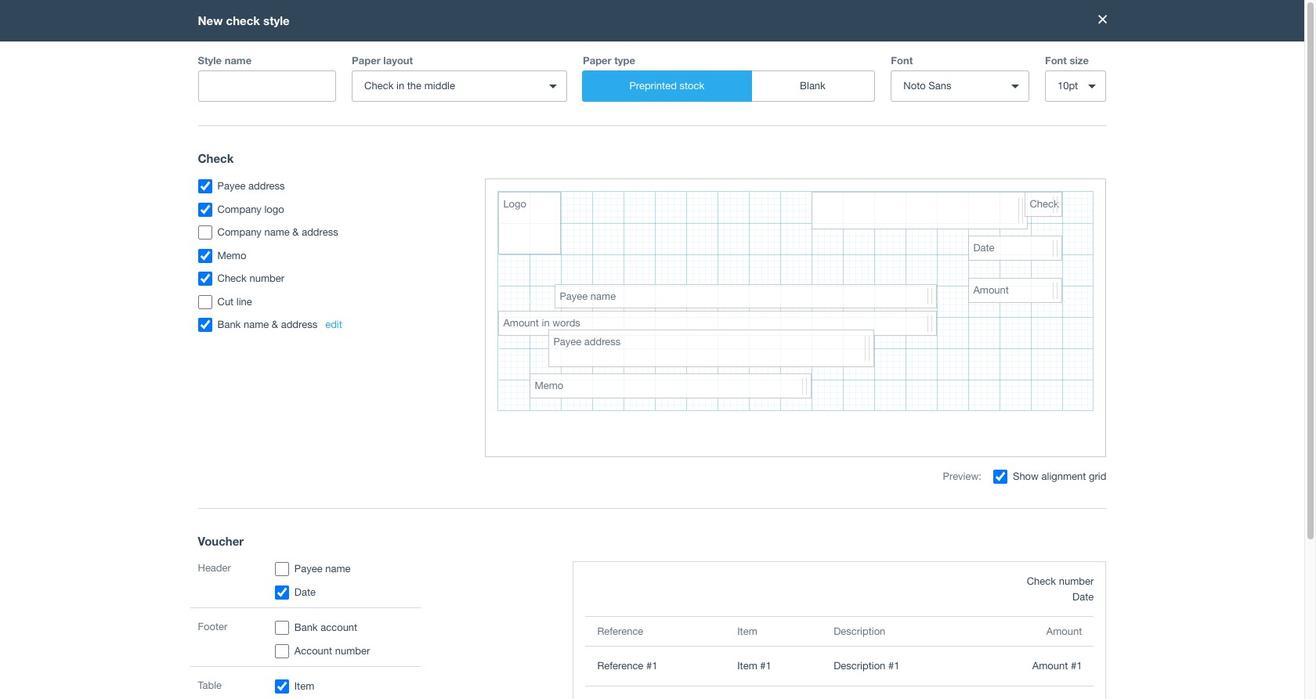 Task type: describe. For each thing, give the bounding box(es) containing it.
nv
[[755, 269, 766, 279]]

33
[[733, 258, 743, 268]]

›
[[377, 94, 381, 104]]

styles
[[356, 104, 411, 126]]

check
[[363, 224, 388, 234]]

2
[[451, 224, 456, 234]]

type:
[[327, 238, 346, 249]]

upload logo link
[[851, 224, 1016, 312]]

description
[[592, 307, 634, 317]]

logo
[[939, 241, 957, 251]]

total
[[505, 319, 524, 329]]

check number
[[592, 319, 646, 329]]

werf
[[769, 269, 791, 279]]

settings
[[344, 94, 374, 104]]

supports
[[355, 253, 393, 263]]

with
[[429, 224, 448, 234]]

check inside organization settings › check styles
[[294, 104, 350, 126]]

organization
[[294, 94, 342, 104]]

1 vertical spatial check
[[592, 319, 614, 329]]

lane
[[751, 247, 769, 257]]

account
[[613, 295, 643, 305]]

include
[[313, 307, 342, 317]]

company details loopertoo 54 long lane apt 33 raleigh nv werf united states minor outlying islands
[[718, 224, 809, 302]]

upload logo
[[910, 241, 957, 251]]

layout:
[[327, 224, 353, 234]]



Task type: locate. For each thing, give the bounding box(es) containing it.
apt
[[718, 258, 731, 268]]

long
[[730, 247, 749, 257]]

asian
[[396, 253, 420, 263]]

1 vertical spatial paper
[[303, 238, 324, 249]]

organization settings › check styles
[[294, 94, 411, 126]]

minor
[[782, 280, 809, 290]]

payee
[[313, 318, 336, 328]]

1 vertical spatial company
[[313, 330, 349, 340]]

0 horizontal spatial company
[[313, 330, 349, 340]]

0 vertical spatial check
[[294, 104, 350, 126]]

0 vertical spatial company
[[718, 224, 758, 234]]

1 horizontal spatial company
[[718, 224, 758, 234]]

company inside 'company details loopertoo 54 long lane apt 33 raleigh nv werf united states minor outlying islands'
[[718, 224, 758, 234]]

check down 'description'
[[592, 319, 614, 329]]

paper left layout: at the left top of the page
[[303, 224, 324, 234]]

paper left type:
[[303, 238, 324, 249]]

islands
[[761, 291, 794, 302]]

vouchers
[[459, 224, 498, 234]]

svg image
[[1085, 58, 1094, 67]]

arial
[[325, 253, 345, 263]]

bank account
[[592, 295, 643, 305]]

languages,
[[422, 253, 469, 263]]

item
[[505, 307, 523, 317]]

name
[[344, 307, 365, 317]]

(on
[[391, 224, 406, 234]]

–
[[347, 253, 353, 263]]

logo
[[352, 330, 368, 340]]

check
[[294, 104, 350, 126], [592, 319, 614, 329]]

include name of payee company logo
[[313, 307, 375, 340]]

company inside include name of payee company logo
[[313, 330, 349, 340]]

number
[[617, 319, 646, 329]]

0 horizontal spatial check
[[294, 104, 350, 126]]

outlying
[[718, 291, 758, 302]]

options
[[971, 198, 1005, 208]]

check left ›
[[294, 104, 350, 126]]

company up loopertoo
[[718, 224, 758, 234]]

raleigh
[[718, 269, 752, 279]]

of
[[368, 307, 375, 317]]

10pt
[[472, 253, 492, 263]]

date
[[505, 295, 523, 305]]

54
[[718, 247, 727, 257]]

company
[[718, 224, 758, 234], [313, 330, 349, 340]]

2 paper from the top
[[303, 238, 324, 249]]

organization settings link
[[294, 94, 374, 104]]

united
[[718, 280, 748, 290]]

paper layout: 1 check (on top) with 2 vouchers paper type: arial – supports asian languages, 10pt
[[303, 224, 498, 263]]

1 paper from the top
[[303, 224, 324, 234]]

paper
[[303, 224, 324, 234], [303, 238, 324, 249]]

upload
[[910, 241, 936, 251]]

1
[[355, 224, 361, 234]]

1 horizontal spatial check
[[592, 319, 614, 329]]

top)
[[408, 224, 426, 234]]

company down payee
[[313, 330, 349, 340]]

0 vertical spatial paper
[[303, 224, 324, 234]]

bank
[[592, 295, 610, 305]]

details
[[761, 224, 790, 234]]

states
[[751, 280, 780, 290]]

loopertoo
[[718, 235, 757, 246]]



Task type: vqa. For each thing, say whether or not it's contained in the screenshot.
TOTAL
yes



